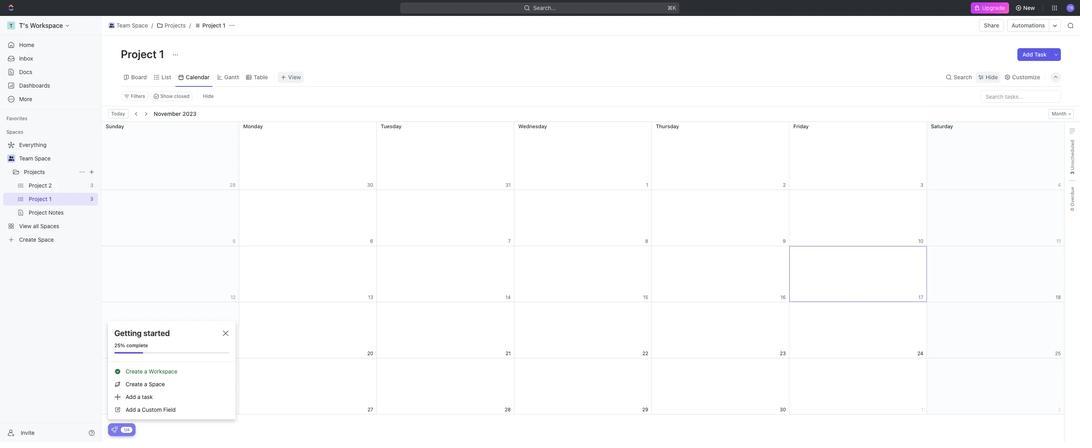 Task type: vqa. For each thing, say whether or not it's contained in the screenshot.
YOUR inside the This ring will update automatically as you complete your targets.
no



Task type: locate. For each thing, give the bounding box(es) containing it.
2 horizontal spatial 2
[[1059, 407, 1061, 413]]

add down "add a task"
[[126, 407, 136, 414]]

1 horizontal spatial view
[[288, 74, 301, 80]]

2 vertical spatial add
[[126, 407, 136, 414]]

share button
[[980, 19, 1005, 32]]

23
[[780, 351, 786, 357]]

everything
[[19, 142, 47, 148]]

create inside tree
[[19, 237, 36, 243]]

30
[[367, 182, 373, 188], [780, 407, 786, 413]]

1 vertical spatial team space link
[[19, 152, 97, 165]]

add left task at the right top of the page
[[1023, 51, 1033, 58]]

0 horizontal spatial team space
[[19, 155, 51, 162]]

/
[[152, 22, 153, 29], [189, 22, 191, 29]]

team right user group image
[[19, 155, 33, 162]]

0 horizontal spatial spaces
[[6, 129, 23, 135]]

1 horizontal spatial hide
[[986, 74, 998, 80]]

add left task
[[126, 394, 136, 401]]

hide right search
[[986, 74, 998, 80]]

0 vertical spatial add
[[1023, 51, 1033, 58]]

0 horizontal spatial team space link
[[19, 152, 97, 165]]

more
[[19, 96, 32, 103]]

automations
[[1012, 22, 1045, 29]]

create down all
[[19, 237, 36, 243]]

14
[[506, 295, 511, 301]]

november
[[154, 110, 181, 117]]

monday
[[243, 123, 263, 130]]

spaces down "favorites" button
[[6, 129, 23, 135]]

0 vertical spatial team
[[116, 22, 130, 29]]

25%
[[114, 343, 125, 349]]

team
[[116, 22, 130, 29], [19, 155, 33, 162]]

create for create a workspace
[[126, 369, 143, 375]]

tree containing everything
[[3, 139, 98, 247]]

a left task
[[137, 394, 140, 401]]

board
[[131, 74, 147, 80]]

space down the everything link
[[35, 155, 51, 162]]

space right user group icon
[[132, 22, 148, 29]]

home
[[19, 41, 34, 48]]

team space
[[116, 22, 148, 29], [19, 155, 51, 162]]

list
[[162, 74, 171, 80]]

workspace up the home link
[[30, 22, 63, 29]]

0 horizontal spatial view
[[19, 223, 32, 230]]

1 horizontal spatial team space
[[116, 22, 148, 29]]

1 vertical spatial team
[[19, 155, 33, 162]]

2 row from the top
[[102, 190, 1065, 247]]

hide down calendar
[[203, 93, 214, 99]]

1 horizontal spatial workspace
[[149, 369, 177, 375]]

row containing 5
[[102, 190, 1065, 247]]

close image
[[223, 331, 229, 337]]

workspace
[[30, 22, 63, 29], [149, 369, 177, 375]]

0 horizontal spatial workspace
[[30, 22, 63, 29]]

row containing 26
[[102, 359, 1065, 415]]

1 vertical spatial team space
[[19, 155, 51, 162]]

1 vertical spatial create
[[126, 369, 143, 375]]

1 horizontal spatial /
[[189, 22, 191, 29]]

view inside tree
[[19, 223, 32, 230]]

workspace up create a space
[[149, 369, 177, 375]]

1 horizontal spatial 29
[[643, 407, 649, 413]]

favorites
[[6, 116, 27, 122]]

3 inside row
[[921, 182, 924, 188]]

table
[[254, 74, 268, 80]]

1 horizontal spatial 2
[[783, 182, 786, 188]]

1 horizontal spatial project 1 link
[[193, 21, 227, 30]]

gantt link
[[223, 72, 239, 83]]

gantt
[[224, 74, 239, 80]]

projects link
[[155, 21, 188, 30], [24, 166, 76, 179]]

1 vertical spatial projects link
[[24, 166, 76, 179]]

1 horizontal spatial team
[[116, 22, 130, 29]]

1 horizontal spatial spaces
[[40, 223, 59, 230]]

team space link inside 'sidebar' navigation
[[19, 152, 97, 165]]

hide inside button
[[203, 93, 214, 99]]

1 vertical spatial add
[[126, 394, 136, 401]]

hide button
[[200, 92, 217, 101]]

0 vertical spatial project 1
[[203, 22, 225, 29]]

a down "add a task"
[[137, 407, 140, 414]]

1 vertical spatial project 1
[[121, 47, 167, 61]]

workspace inside 'sidebar' navigation
[[30, 22, 63, 29]]

create
[[19, 237, 36, 243], [126, 369, 143, 375], [126, 381, 143, 388]]

add inside button
[[1023, 51, 1033, 58]]

hide inside dropdown button
[[986, 74, 998, 80]]

getting started
[[114, 329, 170, 338]]

7
[[508, 238, 511, 244]]

1 vertical spatial view
[[19, 223, 32, 230]]

space
[[132, 22, 148, 29], [35, 155, 51, 162], [38, 237, 54, 243], [149, 381, 165, 388]]

0 horizontal spatial /
[[152, 22, 153, 29]]

projects inside tree
[[24, 169, 45, 176]]

a for custom
[[137, 407, 140, 414]]

1 vertical spatial hide
[[203, 93, 214, 99]]

0 vertical spatial 30
[[367, 182, 373, 188]]

view
[[288, 74, 301, 80], [19, 223, 32, 230]]

add task
[[1023, 51, 1047, 58]]

sunday
[[106, 123, 124, 130]]

20
[[367, 351, 373, 357]]

21
[[506, 351, 511, 357]]

create up create a space
[[126, 369, 143, 375]]

row
[[102, 122, 1065, 190], [102, 190, 1065, 247], [102, 247, 1065, 303], [102, 303, 1065, 359], [102, 359, 1065, 415]]

0 horizontal spatial project 1
[[29, 196, 52, 203]]

grid
[[101, 122, 1065, 443]]

everything link
[[3, 139, 97, 152]]

0 vertical spatial hide
[[986, 74, 998, 80]]

view left all
[[19, 223, 32, 230]]

2 vertical spatial project 1
[[29, 196, 52, 203]]

0 vertical spatial create
[[19, 237, 36, 243]]

project for project notes link
[[29, 209, 47, 216]]

project
[[203, 22, 221, 29], [121, 47, 157, 61], [29, 182, 47, 189], [29, 196, 48, 203], [29, 209, 47, 216]]

1 vertical spatial projects
[[24, 169, 45, 176]]

0 horizontal spatial hide
[[203, 93, 214, 99]]

create for create space
[[19, 237, 36, 243]]

list link
[[160, 72, 171, 83]]

0 vertical spatial view
[[288, 74, 301, 80]]

project 1 link
[[193, 21, 227, 30], [29, 193, 87, 206]]

home link
[[3, 39, 98, 51]]

2 vertical spatial create
[[126, 381, 143, 388]]

1
[[223, 22, 225, 29], [159, 47, 164, 61], [646, 182, 649, 188], [49, 196, 52, 203], [922, 407, 924, 413]]

project 1
[[203, 22, 225, 29], [121, 47, 167, 61], [29, 196, 52, 203]]

custom
[[142, 407, 162, 414]]

today
[[111, 111, 125, 117]]

team space right user group icon
[[116, 22, 148, 29]]

create space
[[19, 237, 54, 243]]

view for view
[[288, 74, 301, 80]]

⌘k
[[668, 4, 677, 11]]

spaces inside view all spaces link
[[40, 223, 59, 230]]

0 horizontal spatial project 1 link
[[29, 193, 87, 206]]

view right table
[[288, 74, 301, 80]]

1 vertical spatial spaces
[[40, 223, 59, 230]]

view button
[[278, 72, 304, 83]]

1 / from the left
[[152, 22, 153, 29]]

a up create a space
[[144, 369, 147, 375]]

row containing 29
[[102, 122, 1065, 190]]

sidebar navigation
[[0, 16, 103, 443]]

all
[[33, 223, 39, 230]]

0 horizontal spatial 29
[[230, 182, 236, 188]]

0 vertical spatial project 1 link
[[193, 21, 227, 30]]

search
[[954, 74, 973, 80]]

0 vertical spatial team space link
[[107, 21, 150, 30]]

task
[[1035, 51, 1047, 58]]

inbox
[[19, 55, 33, 62]]

search button
[[944, 72, 975, 83]]

1 vertical spatial 30
[[780, 407, 786, 413]]

team right user group icon
[[116, 22, 130, 29]]

new button
[[1013, 2, 1040, 14]]

a up task
[[144, 381, 147, 388]]

show closed
[[160, 93, 190, 99]]

project notes link
[[29, 207, 97, 219]]

tree
[[3, 139, 98, 247]]

new
[[1024, 4, 1036, 11]]

27
[[368, 407, 373, 413]]

2 horizontal spatial project 1
[[203, 22, 225, 29]]

0 vertical spatial team space
[[116, 22, 148, 29]]

task
[[142, 394, 153, 401]]

0 vertical spatial spaces
[[6, 129, 23, 135]]

space down view all spaces link
[[38, 237, 54, 243]]

4 row from the top
[[102, 303, 1065, 359]]

create up "add a task"
[[126, 381, 143, 388]]

1 row from the top
[[102, 122, 1065, 190]]

upgrade link
[[971, 2, 1009, 14]]

0 horizontal spatial projects
[[24, 169, 45, 176]]

spaces up create space link
[[40, 223, 59, 230]]

automations button
[[1008, 20, 1049, 32]]

view inside button
[[288, 74, 301, 80]]

0 horizontal spatial team
[[19, 155, 33, 162]]

3 row from the top
[[102, 247, 1065, 303]]

28
[[505, 407, 511, 413]]

5 row from the top
[[102, 359, 1065, 415]]

29
[[230, 182, 236, 188], [643, 407, 649, 413]]

team space down everything
[[19, 155, 51, 162]]

0 horizontal spatial projects link
[[24, 166, 76, 179]]

1 vertical spatial workspace
[[149, 369, 177, 375]]

0 vertical spatial workspace
[[30, 22, 63, 29]]

project 1 inside 'sidebar' navigation
[[29, 196, 52, 203]]

1 horizontal spatial projects link
[[155, 21, 188, 30]]

a
[[144, 369, 147, 375], [144, 381, 147, 388], [137, 394, 140, 401], [137, 407, 140, 414]]

1 horizontal spatial project 1
[[121, 47, 167, 61]]

1 horizontal spatial 30
[[780, 407, 786, 413]]

0 horizontal spatial 2
[[48, 182, 52, 189]]

1 horizontal spatial projects
[[165, 22, 186, 29]]

12
[[231, 295, 236, 301]]

tb
[[1068, 5, 1074, 10]]

1 vertical spatial 29
[[643, 407, 649, 413]]

user group image
[[8, 156, 14, 161]]

upgrade
[[983, 4, 1005, 11]]



Task type: describe. For each thing, give the bounding box(es) containing it.
tuesday
[[381, 123, 402, 130]]

15
[[643, 295, 649, 301]]

dashboards
[[19, 82, 50, 89]]

getting
[[114, 329, 142, 338]]

space down the "create a workspace"
[[149, 381, 165, 388]]

26
[[230, 407, 236, 413]]

onboarding checklist button element
[[111, 427, 118, 434]]

user group image
[[109, 24, 114, 28]]

t's workspace, , element
[[7, 22, 15, 30]]

a for space
[[144, 381, 147, 388]]

wednesday
[[519, 123, 547, 130]]

0 vertical spatial 29
[[230, 182, 236, 188]]

table link
[[252, 72, 268, 83]]

31
[[506, 182, 511, 188]]

month button
[[1049, 109, 1074, 119]]

8
[[646, 238, 649, 244]]

project for project 1 link to the bottom
[[29, 196, 48, 203]]

field
[[163, 407, 176, 414]]

add for add task
[[1023, 51, 1033, 58]]

row containing 19
[[102, 303, 1065, 359]]

16
[[781, 295, 786, 301]]

24
[[918, 351, 924, 357]]

1 horizontal spatial team space link
[[107, 21, 150, 30]]

create for create a space
[[126, 381, 143, 388]]

add a custom field
[[126, 407, 176, 414]]

10
[[919, 238, 924, 244]]

docs link
[[3, 66, 98, 79]]

19
[[230, 351, 236, 357]]

0 vertical spatial projects link
[[155, 21, 188, 30]]

favorites button
[[3, 114, 31, 124]]

calendar
[[186, 74, 210, 80]]

notes
[[48, 209, 64, 216]]

started
[[144, 329, 170, 338]]

friday
[[794, 123, 809, 130]]

view all spaces
[[19, 223, 59, 230]]

filters
[[131, 93, 145, 99]]

dashboards link
[[3, 79, 98, 92]]

onboarding checklist button image
[[111, 427, 118, 434]]

a for task
[[137, 394, 140, 401]]

t's workspace
[[19, 22, 63, 29]]

4
[[1058, 182, 1061, 188]]

more button
[[3, 93, 98, 106]]

25
[[1056, 351, 1061, 357]]

grid containing sunday
[[101, 122, 1065, 443]]

share
[[984, 22, 1000, 29]]

1 vertical spatial project 1 link
[[29, 193, 87, 206]]

november 2023
[[154, 110, 197, 117]]

closed
[[174, 93, 190, 99]]

9
[[783, 238, 786, 244]]

view all spaces link
[[3, 220, 97, 233]]

create space link
[[3, 234, 97, 247]]

project notes
[[29, 209, 64, 216]]

t
[[10, 23, 13, 29]]

6
[[370, 238, 373, 244]]

add for add a task
[[126, 394, 136, 401]]

view for view all spaces
[[19, 223, 32, 230]]

row containing 12
[[102, 247, 1065, 303]]

calendar link
[[184, 72, 210, 83]]

13
[[368, 295, 373, 301]]

complete
[[126, 343, 148, 349]]

project for project 2 link
[[29, 182, 47, 189]]

inbox link
[[3, 52, 98, 65]]

11
[[1057, 238, 1061, 244]]

22
[[643, 351, 649, 357]]

2023
[[183, 110, 197, 117]]

1 inside tree
[[49, 196, 52, 203]]

board link
[[130, 72, 147, 83]]

25% complete
[[114, 343, 148, 349]]

2 / from the left
[[189, 22, 191, 29]]

saturday
[[931, 123, 954, 130]]

team space inside 'sidebar' navigation
[[19, 155, 51, 162]]

create a space
[[126, 381, 165, 388]]

add task button
[[1018, 48, 1052, 61]]

0 horizontal spatial 30
[[367, 182, 373, 188]]

add for add a custom field
[[126, 407, 136, 414]]

18
[[1056, 295, 1061, 301]]

unscheduled
[[1070, 140, 1076, 172]]

hide button
[[977, 72, 1001, 83]]

tb button
[[1065, 2, 1077, 14]]

Search tasks... text field
[[981, 91, 1061, 103]]

docs
[[19, 69, 32, 75]]

tree inside 'sidebar' navigation
[[3, 139, 98, 247]]

5
[[233, 238, 236, 244]]

project 2
[[29, 182, 52, 189]]

0 vertical spatial projects
[[165, 22, 186, 29]]

a for workspace
[[144, 369, 147, 375]]

invite
[[21, 430, 35, 437]]

today button
[[108, 109, 128, 119]]

1/4
[[124, 428, 130, 433]]

project 2 link
[[29, 179, 87, 192]]

filters button
[[121, 92, 149, 101]]

view button
[[278, 68, 304, 87]]

create a workspace
[[126, 369, 177, 375]]

customize
[[1013, 74, 1041, 80]]

overdue
[[1070, 187, 1076, 208]]

0
[[1070, 208, 1076, 211]]

2 inside tree
[[48, 182, 52, 189]]

month
[[1052, 111, 1067, 117]]

team inside tree
[[19, 155, 33, 162]]



